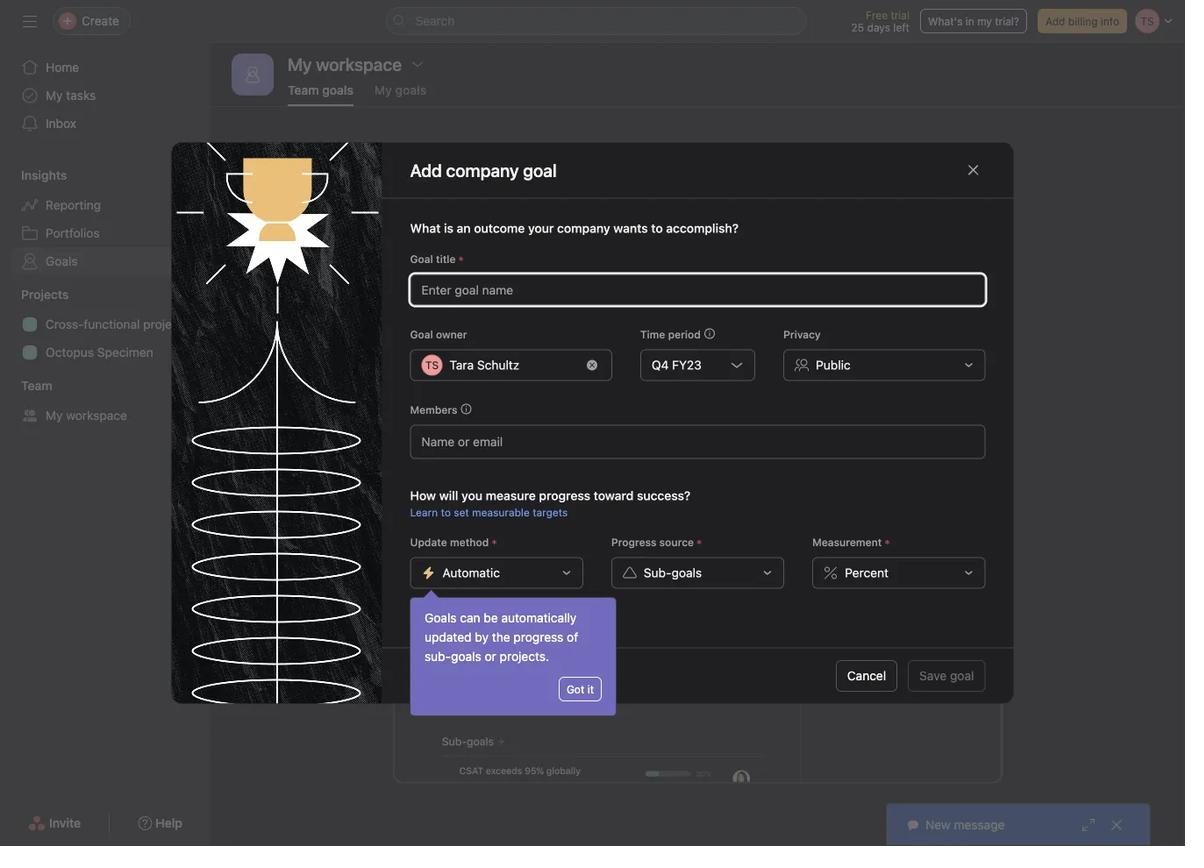Task type: vqa. For each thing, say whether or not it's contained in the screenshot.


Task type: locate. For each thing, give the bounding box(es) containing it.
progress
[[611, 537, 657, 549]]

goal inside save goal button
[[950, 669, 974, 684]]

goal left owner
[[410, 329, 433, 341]]

specimen
[[97, 345, 153, 360]]

percent button
[[813, 558, 986, 589]]

add top-level goals to help teams prioritize and connect work to your organization's objectives.
[[479, 236, 917, 273]]

0 horizontal spatial required image
[[489, 537, 500, 548]]

owner
[[436, 329, 467, 341]]

add company goal dialog
[[172, 143, 1014, 704]]

team down the my workspace
[[288, 83, 319, 97]]

insights button
[[0, 167, 67, 184]]

my workspace
[[46, 408, 127, 423]]

add billing info button
[[1038, 9, 1128, 33]]

my down the my workspace
[[375, 83, 392, 97]]

period
[[668, 329, 701, 341]]

add up what
[[410, 160, 442, 180]]

organization's
[[618, 257, 706, 273]]

your down set
[[528, 221, 554, 236]]

info
[[1101, 15, 1120, 27]]

and inside add top-level goals to help teams prioritize and connect work to your organization's objectives.
[[755, 236, 779, 252]]

goals down portfolios
[[46, 254, 78, 269]]

add billing info
[[1046, 15, 1120, 27]]

reporting link
[[11, 191, 200, 219]]

goals inside goals can be automatically updated by the progress of sub-goals or projects.
[[425, 611, 457, 626]]

cross-functional project plan link
[[11, 311, 210, 339]]

1 horizontal spatial and
[[755, 236, 779, 252]]

1 vertical spatial progress
[[514, 631, 564, 645]]

time
[[641, 329, 665, 341]]

1 horizontal spatial your
[[889, 236, 917, 252]]

projects button
[[0, 286, 69, 304]]

add inside dialog
[[410, 160, 442, 180]]

goal left title
[[410, 253, 433, 265]]

tasks
[[66, 88, 96, 103]]

goals inside dropdown button
[[672, 566, 702, 580]]

toward success?
[[594, 489, 691, 503]]

required image up sub-goals dropdown button
[[694, 537, 705, 548]]

learn
[[410, 507, 438, 519]]

cancel
[[847, 669, 886, 684]]

my
[[375, 83, 392, 97], [46, 88, 63, 103], [46, 408, 63, 423]]

measurable
[[472, 507, 530, 519]]

team for team goals
[[288, 83, 319, 97]]

sub-goals button
[[611, 558, 785, 589]]

1 required image from the left
[[489, 537, 500, 548]]

to left the help in the top of the page
[[606, 236, 619, 252]]

q4 fy23 button
[[641, 350, 756, 381]]

1 horizontal spatial goal
[[950, 669, 974, 684]]

add
[[1046, 15, 1066, 27], [410, 160, 442, 180], [479, 236, 504, 252], [673, 312, 696, 326]]

global element
[[0, 43, 211, 148]]

1 vertical spatial goal
[[950, 669, 974, 684]]

0 vertical spatial progress
[[539, 489, 591, 503]]

automatic
[[443, 566, 500, 580]]

to left "set"
[[441, 507, 451, 519]]

0 horizontal spatial your
[[528, 221, 554, 236]]

required image up percent dropdown button
[[882, 537, 893, 548]]

my for my goals
[[375, 83, 392, 97]]

team goals link
[[288, 83, 354, 106]]

sub-goals
[[644, 566, 702, 580]]

billing
[[1069, 15, 1098, 27]]

ts
[[425, 359, 439, 372]]

add goal
[[673, 312, 723, 326]]

0 vertical spatial team
[[288, 83, 319, 97]]

2 horizontal spatial required image
[[882, 537, 893, 548]]

remove image
[[587, 360, 598, 371]]

add for add goal
[[673, 312, 696, 326]]

can
[[460, 611, 481, 626]]

my inside global element
[[46, 88, 63, 103]]

0 horizontal spatial team
[[21, 379, 52, 393]]

my left tasks
[[46, 88, 63, 103]]

2 goal from the top
[[410, 329, 433, 341]]

1 horizontal spatial required image
[[694, 537, 705, 548]]

and
[[589, 193, 625, 218], [755, 236, 779, 252]]

add left the top-
[[479, 236, 504, 252]]

projects
[[21, 287, 69, 302]]

goal right save
[[950, 669, 974, 684]]

my goals
[[375, 83, 427, 97]]

q4
[[652, 358, 669, 373]]

your inside add top-level goals to help teams prioritize and connect work to your organization's objectives.
[[889, 236, 917, 252]]

goal up period in the right of the page
[[699, 312, 723, 326]]

free trial 25 days left
[[852, 9, 910, 33]]

goal inside add goal button
[[699, 312, 723, 326]]

team for team
[[21, 379, 52, 393]]

goals
[[46, 254, 78, 269], [425, 611, 457, 626]]

1 horizontal spatial team
[[288, 83, 319, 97]]

free
[[866, 9, 888, 21]]

team
[[288, 83, 319, 97], [21, 379, 52, 393]]

0 vertical spatial goal
[[699, 312, 723, 326]]

add inside add top-level goals to help teams prioritize and connect work to your organization's objectives.
[[479, 236, 504, 252]]

goal owner
[[410, 329, 467, 341]]

progress down automatically
[[514, 631, 564, 645]]

objectives.
[[710, 257, 779, 273]]

3 required image from the left
[[882, 537, 893, 548]]

search list box
[[386, 7, 807, 35]]

title
[[436, 253, 456, 265]]

progress up targets
[[539, 489, 591, 503]]

days
[[868, 21, 891, 33]]

team inside dropdown button
[[21, 379, 52, 393]]

goals for team goals
[[322, 83, 354, 97]]

goal
[[699, 312, 723, 326], [950, 669, 974, 684]]

add left billing
[[1046, 15, 1066, 27]]

progress
[[539, 489, 591, 503], [514, 631, 564, 645]]

0 horizontal spatial to
[[441, 507, 451, 519]]

goals inside insights element
[[46, 254, 78, 269]]

required image
[[489, 537, 500, 548], [694, 537, 705, 548], [882, 537, 893, 548]]

1 vertical spatial and
[[755, 236, 779, 252]]

1 goal from the top
[[410, 253, 433, 265]]

targets
[[533, 507, 568, 519]]

my workspace
[[288, 54, 402, 74]]

your right work
[[889, 236, 917, 252]]

0 horizontal spatial goal
[[699, 312, 723, 326]]

save goal
[[920, 669, 974, 684]]

work
[[838, 236, 869, 252]]

to right work
[[873, 236, 885, 252]]

add for add top-level goals to help teams prioritize and connect work to your organization's objectives.
[[479, 236, 504, 252]]

teams
[[653, 236, 692, 252]]

1 vertical spatial team
[[21, 379, 52, 393]]

trial
[[891, 9, 910, 21]]

1 horizontal spatial to
[[606, 236, 619, 252]]

0 horizontal spatial goals
[[46, 254, 78, 269]]

goals up "updated"
[[425, 611, 457, 626]]

members
[[410, 404, 458, 416]]

hide sidebar image
[[23, 14, 37, 28]]

and up objectives. in the right top of the page
[[755, 236, 779, 252]]

public
[[816, 358, 851, 373]]

company goal
[[446, 160, 557, 180]]

2 required image from the left
[[694, 537, 705, 548]]

got
[[567, 684, 585, 696]]

will
[[439, 489, 458, 503]]

cancel button
[[836, 661, 898, 692]]

wants
[[614, 221, 648, 236]]

1 vertical spatial goals
[[425, 611, 457, 626]]

progress inside 'how will you measure progress toward success? learn to set measurable targets'
[[539, 489, 591, 503]]

1 horizontal spatial goals
[[425, 611, 457, 626]]

invite
[[49, 817, 81, 831]]

my for my workspace
[[46, 408, 63, 423]]

0 vertical spatial and
[[589, 193, 625, 218]]

0 vertical spatial goal
[[410, 253, 433, 265]]

0 vertical spatial goals
[[46, 254, 78, 269]]

my inside teams element
[[46, 408, 63, 423]]

2 horizontal spatial to
[[873, 236, 885, 252]]

goals
[[322, 83, 354, 97], [395, 83, 427, 97], [568, 236, 602, 252], [672, 566, 702, 580], [451, 650, 482, 664]]

my down team dropdown button
[[46, 408, 63, 423]]

percent
[[845, 566, 889, 580]]

sub-
[[644, 566, 672, 580]]

outcome
[[474, 221, 525, 236]]

team down octopus
[[21, 379, 52, 393]]

required image down learn to set measurable targets link
[[489, 537, 500, 548]]

cross-
[[46, 317, 84, 332]]

add up period in the right of the page
[[673, 312, 696, 326]]

public button
[[784, 350, 986, 381]]

add for add company goal
[[410, 160, 442, 180]]

and up company
[[589, 193, 625, 218]]

1 vertical spatial goal
[[410, 329, 433, 341]]

trial?
[[995, 15, 1020, 27]]

teams element
[[0, 370, 211, 433]]



Task type: describe. For each thing, give the bounding box(es) containing it.
set and achieve strategic goals
[[553, 193, 843, 218]]

goals link
[[11, 247, 200, 276]]

projects.
[[500, 650, 549, 664]]

is
[[444, 221, 454, 236]]

tara
[[450, 358, 474, 373]]

save
[[920, 669, 947, 684]]

add for add billing info
[[1046, 15, 1066, 27]]

inbox
[[46, 116, 76, 131]]

set
[[553, 193, 585, 218]]

q4 fy23
[[652, 358, 702, 373]]

required image
[[456, 254, 466, 265]]

required image for sub-goals
[[694, 537, 705, 548]]

goal for goal title
[[410, 253, 433, 265]]

add goal button
[[662, 304, 735, 335]]

method
[[450, 537, 489, 549]]

save goal button
[[908, 661, 986, 692]]

fy23
[[672, 358, 702, 373]]

goals inside goals can be automatically updated by the progress of sub-goals or projects.
[[451, 650, 482, 664]]

what's in my trial? button
[[920, 9, 1028, 33]]

how will you measure progress toward success? learn to set measurable targets
[[410, 489, 691, 519]]

add company goal
[[410, 160, 557, 180]]

goal for add goal
[[699, 312, 723, 326]]

or
[[485, 650, 497, 664]]

octopus specimen link
[[11, 339, 200, 367]]

an
[[457, 221, 471, 236]]

it
[[588, 684, 594, 696]]

goals can be automatically updated by the progress of sub-goals or projects.
[[425, 611, 578, 664]]

what is an outcome your company wants to accomplish?
[[410, 221, 739, 236]]

portfolios
[[46, 226, 100, 240]]

what's
[[928, 15, 963, 27]]

25
[[852, 21, 865, 33]]

inbox link
[[11, 110, 200, 138]]

your inside add company goal dialog
[[528, 221, 554, 236]]

home
[[46, 60, 79, 75]]

search
[[416, 14, 455, 28]]

octopus specimen
[[46, 345, 153, 360]]

0 horizontal spatial and
[[589, 193, 625, 218]]

what
[[410, 221, 441, 236]]

close image
[[1110, 819, 1124, 833]]

goal title
[[410, 253, 456, 265]]

workspace
[[66, 408, 127, 423]]

my
[[978, 15, 992, 27]]

the
[[492, 631, 510, 645]]

tara schultz
[[450, 358, 520, 373]]

my workspace link
[[11, 402, 200, 430]]

update
[[410, 537, 447, 549]]

strategic goals
[[706, 193, 843, 218]]

goals inside add top-level goals to help teams prioritize and connect work to your organization's objectives.
[[568, 236, 602, 252]]

goals for sub-goals
[[672, 566, 702, 580]]

goals can be automatically updated by the progress of sub-goals or projects. tooltip
[[411, 593, 616, 716]]

help
[[622, 236, 650, 252]]

be
[[484, 611, 498, 626]]

automatic button
[[410, 558, 583, 589]]

team goals
[[288, 83, 354, 97]]

project
[[143, 317, 183, 332]]

you
[[462, 489, 483, 503]]

new message
[[926, 818, 1005, 833]]

time period
[[641, 329, 701, 341]]

schultz
[[477, 358, 520, 373]]

learn to set measurable targets link
[[410, 507, 568, 519]]

functional
[[84, 317, 140, 332]]

Enter goal name text field
[[410, 274, 986, 306]]

top-
[[508, 236, 536, 252]]

progress inside goals can be automatically updated by the progress of sub-goals or projects.
[[514, 631, 564, 645]]

plan
[[186, 317, 210, 332]]

required image for automatic
[[489, 537, 500, 548]]

insights element
[[0, 160, 211, 279]]

Name or email text field
[[422, 431, 516, 452]]

my tasks
[[46, 88, 96, 103]]

team button
[[0, 377, 52, 395]]

projects element
[[0, 279, 211, 370]]

automatically
[[502, 611, 577, 626]]

to accomplish?
[[651, 221, 739, 236]]

goal for save goal
[[950, 669, 974, 684]]

goals for goals can be automatically updated by the progress of sub-goals or projects.
[[425, 611, 457, 626]]

my for my tasks
[[46, 88, 63, 103]]

achieve
[[629, 193, 701, 218]]

expand new message image
[[1082, 819, 1096, 833]]

goals for goals
[[46, 254, 78, 269]]

required image for percent
[[882, 537, 893, 548]]

of
[[567, 631, 578, 645]]

set
[[454, 507, 469, 519]]

privacy
[[784, 329, 821, 341]]

got it
[[567, 684, 594, 696]]

to inside 'how will you measure progress toward success? learn to set measurable targets'
[[441, 507, 451, 519]]

how
[[410, 489, 436, 503]]

company
[[557, 221, 610, 236]]

what's in my trial?
[[928, 15, 1020, 27]]

goals for my goals
[[395, 83, 427, 97]]

my goals link
[[375, 83, 427, 106]]

progress source
[[611, 537, 694, 549]]

octopus
[[46, 345, 94, 360]]

goal for goal owner
[[410, 329, 433, 341]]

close this dialog image
[[967, 163, 981, 177]]

reporting
[[46, 198, 101, 212]]

invite button
[[17, 808, 92, 840]]



